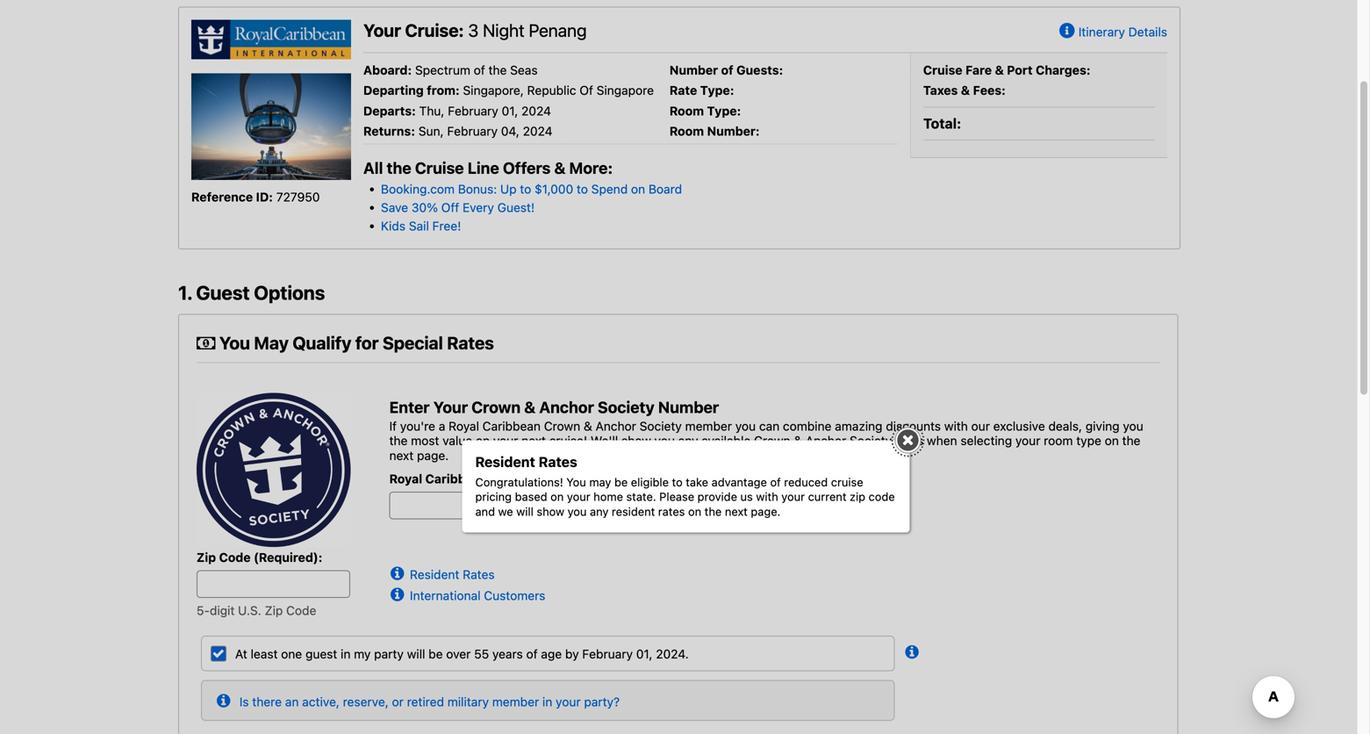 Task type: vqa. For each thing, say whether or not it's contained in the screenshot.
Aboard:
yes



Task type: locate. For each thing, give the bounding box(es) containing it.
next inside fares when selecting your room type on the next page.
[[390, 448, 414, 463]]

code
[[219, 550, 251, 565], [286, 603, 317, 618]]

cruise up taxes
[[924, 63, 963, 77]]

0 horizontal spatial page.
[[417, 448, 449, 463]]

of left reduced
[[771, 475, 781, 489]]

(required):
[[254, 550, 323, 565]]

seas
[[510, 63, 538, 77]]

february right by
[[583, 647, 633, 661]]

society
[[598, 398, 655, 417], [640, 419, 682, 433], [850, 433, 892, 448], [592, 472, 638, 486]]

of up singapore,
[[474, 63, 485, 77]]

singapore
[[597, 83, 654, 98]]

0 vertical spatial type:
[[701, 83, 735, 98]]

the right the type
[[1123, 433, 1141, 448]]

with
[[945, 419, 969, 433], [757, 490, 779, 503]]

one
[[281, 647, 302, 661]]

number for number
[[659, 398, 720, 417]]

0 vertical spatial show
[[622, 433, 652, 448]]

guest!
[[498, 200, 535, 215]]

you right the 'money' icon
[[219, 332, 250, 353]]

0 vertical spatial page.
[[417, 448, 449, 463]]

0 vertical spatial cruise
[[924, 63, 963, 77]]

0 horizontal spatial member
[[493, 695, 539, 709]]

resident up congratulations!
[[476, 454, 536, 470]]

page. down "most"
[[417, 448, 449, 463]]

to
[[520, 182, 532, 196], [577, 182, 588, 196], [672, 475, 683, 489]]

next down us
[[725, 505, 748, 518]]

0 horizontal spatial cruise
[[415, 159, 464, 178]]

your inside fares when selecting your room type on the next page.
[[1016, 433, 1041, 448]]

0 vertical spatial february
[[448, 103, 499, 118]]

on left board
[[631, 182, 646, 196]]

0 horizontal spatial code
[[219, 550, 251, 565]]

of left guests:
[[722, 63, 734, 77]]

0 horizontal spatial in
[[341, 647, 351, 661]]

2 vertical spatial february
[[583, 647, 633, 661]]

take
[[686, 475, 709, 489]]

royal down "most"
[[390, 472, 423, 486]]

1 horizontal spatial page.
[[751, 505, 781, 518]]

any down "home" at the left bottom of the page
[[590, 505, 609, 518]]

on down giving
[[1105, 433, 1120, 448]]

the inside fares when selecting your room type on the next page.
[[1123, 433, 1141, 448]]

military
[[448, 695, 489, 709]]

the up singapore,
[[489, 63, 507, 77]]

1 vertical spatial cruise
[[415, 159, 464, 178]]

01, left 2024.
[[637, 647, 653, 661]]

0 horizontal spatial be
[[429, 647, 443, 661]]

1 vertical spatial show
[[537, 505, 565, 518]]

show down based
[[537, 505, 565, 518]]

zip right u.s.
[[265, 603, 283, 618]]

can
[[760, 419, 780, 433]]

crown up if you're a royal caribbean crown & anchor society
[[472, 398, 521, 417]]

most
[[411, 433, 439, 448]]

you
[[736, 419, 756, 433], [1124, 419, 1144, 433], [655, 433, 675, 448], [568, 505, 587, 518]]

1 horizontal spatial zip
[[265, 603, 283, 618]]

01, up 04, on the left top of page
[[502, 103, 518, 118]]

number for number (optional)
[[641, 472, 689, 486]]

our
[[972, 419, 991, 433]]

fares
[[896, 433, 924, 448]]

please
[[660, 490, 695, 503]]

current
[[809, 490, 847, 503]]

1 vertical spatial february
[[447, 124, 498, 138]]

the inside "member you can combine amazing discounts with our exclusive deals, giving you the most value on your next cruise! we'll show you any available"
[[390, 433, 408, 448]]

you
[[219, 332, 250, 353], [567, 475, 586, 489]]

1 vertical spatial resident
[[410, 567, 460, 582]]

crown up the pricing
[[491, 472, 530, 486]]

on inside "member you can combine amazing discounts with our exclusive deals, giving you the most value on your next cruise! we'll show you any available"
[[476, 433, 490, 448]]

royal up the value
[[449, 419, 479, 433]]

to up the please
[[672, 475, 683, 489]]

fare
[[966, 63, 993, 77]]

crown up cruise!
[[544, 419, 581, 433]]

id:
[[256, 190, 273, 204]]

1 horizontal spatial show
[[622, 433, 652, 448]]

1 horizontal spatial your
[[434, 398, 468, 417]]

1 horizontal spatial next
[[522, 433, 546, 448]]

0 vertical spatial royal
[[449, 419, 479, 433]]

rates up international customers
[[463, 567, 495, 582]]

any inside the resident rates congratulations! you may be eligible to take advantage of reduced cruise pricing based on your home state. please provide us with your current zip code and we will show you any resident rates on the next page.
[[590, 505, 609, 518]]

0 horizontal spatial any
[[590, 505, 609, 518]]

the down provide
[[705, 505, 722, 518]]

None text field
[[390, 492, 583, 520]]

0 vertical spatial member
[[686, 419, 732, 433]]

cruise:
[[405, 20, 464, 41]]

will
[[517, 505, 534, 518], [407, 647, 425, 661]]

rates up royal caribbean crown & anchor society number (optional)
[[539, 454, 578, 470]]

5-
[[197, 603, 210, 618]]

your down reduced
[[782, 490, 805, 503]]

type: right 'rate'
[[701, 83, 735, 98]]

republic
[[528, 83, 577, 98]]

2024.
[[656, 647, 689, 661]]

next inside the resident rates congratulations! you may be eligible to take advantage of reduced cruise pricing based on your home state. please provide us with your current zip code and we will show you any resident rates on the next page.
[[725, 505, 748, 518]]

info circle image inside international customers link
[[391, 584, 410, 601]]

2 horizontal spatial to
[[672, 475, 683, 489]]

code down zip code (required): text field
[[286, 603, 317, 618]]

0 horizontal spatial next
[[390, 448, 414, 463]]

be up "home" at the left bottom of the page
[[615, 475, 628, 489]]

info circle image inside resident rates link
[[391, 563, 410, 580]]

in
[[341, 647, 351, 661], [543, 695, 553, 709]]

1 vertical spatial any
[[590, 505, 609, 518]]

active,
[[302, 695, 340, 709]]

$1,000
[[535, 182, 574, 196]]

0 vertical spatial any
[[679, 433, 699, 448]]

reduced
[[785, 475, 828, 489]]

1 vertical spatial rates
[[539, 454, 578, 470]]

0 vertical spatial number
[[670, 63, 719, 77]]

& up $1,000
[[555, 159, 566, 178]]

info circle image
[[1060, 23, 1079, 41]]

next inside "member you can combine amazing discounts with our exclusive deals, giving you the most value on your next cruise! we'll show you any available"
[[522, 433, 546, 448]]

with inside the resident rates congratulations! you may be eligible to take advantage of reduced cruise pricing based on your home state. please provide us with your current zip code and we will show you any resident rates on the next page.
[[757, 490, 779, 503]]

rates
[[659, 505, 685, 518]]

1 horizontal spatial resident
[[476, 454, 536, 470]]

you up eligible
[[655, 433, 675, 448]]

details
[[1129, 25, 1168, 39]]

you down royal caribbean crown & anchor society number (optional)
[[568, 505, 587, 518]]

you're
[[400, 419, 436, 433]]

any inside "member you can combine amazing discounts with our exclusive deals, giving you the most value on your next cruise! we'll show you any available"
[[679, 433, 699, 448]]

0 horizontal spatial your
[[364, 20, 401, 41]]

1 vertical spatial code
[[286, 603, 317, 618]]

zip up 5-
[[197, 550, 216, 565]]

port
[[1008, 63, 1033, 77]]

0 horizontal spatial royal
[[390, 472, 423, 486]]

be left 'over'
[[429, 647, 443, 661]]

1 horizontal spatial cruise
[[924, 63, 963, 77]]

code up zip code (required): text field
[[219, 550, 251, 565]]

1 vertical spatial be
[[429, 647, 443, 661]]

save 30% off every guest! link
[[381, 200, 535, 215]]

1. guest options
[[178, 281, 325, 304]]

1 horizontal spatial royal
[[449, 419, 479, 433]]

2 vertical spatial number
[[641, 472, 689, 486]]

1 horizontal spatial member
[[686, 419, 732, 433]]

reference id: 727950
[[191, 190, 320, 204]]

room
[[670, 103, 704, 118], [670, 124, 704, 138]]

1 horizontal spatial you
[[567, 475, 586, 489]]

night
[[483, 20, 525, 41]]

0 horizontal spatial zip
[[197, 550, 216, 565]]

cruise up booking.com
[[415, 159, 464, 178]]

aboard: spectrum of the seas departing from: singapore, republic of singapore departs: thu, february 01, 2024 returns: sun, february 04, 2024
[[364, 63, 654, 138]]

for
[[356, 332, 379, 353]]

will down based
[[517, 505, 534, 518]]

anchor down combine at the bottom of page
[[806, 433, 847, 448]]

cruise inside all the cruise line offers & more: booking.com bonus: up to $1,000 to spend on board save 30% off every guest! kids sail free!
[[415, 159, 464, 178]]

type: up number:
[[707, 103, 742, 118]]

you inside the resident rates congratulations! you may be eligible to take advantage of reduced cruise pricing based on your home state. please provide us with your current zip code and we will show you any resident rates on the next page.
[[567, 475, 586, 489]]

with right us
[[757, 490, 779, 503]]

cruise!
[[550, 433, 588, 448]]

the right all
[[387, 159, 412, 178]]

0 vertical spatial 2024
[[522, 103, 552, 118]]

caribbean down the value
[[426, 472, 488, 486]]

itinerary details link
[[1060, 20, 1168, 44]]

1 vertical spatial with
[[757, 490, 779, 503]]

0 vertical spatial you
[[219, 332, 250, 353]]

cruise inside cruise fare & port charges: taxes & fees:
[[924, 63, 963, 77]]

1 horizontal spatial any
[[679, 433, 699, 448]]

0 horizontal spatial show
[[537, 505, 565, 518]]

caribbean down enter your crown & anchor society number
[[483, 419, 541, 433]]

free!
[[433, 219, 461, 233]]

1 vertical spatial 01,
[[637, 647, 653, 661]]

number inside number of guests: rate type: room type: room number:
[[670, 63, 719, 77]]

& up we'll
[[584, 419, 593, 433]]

page.
[[417, 448, 449, 463], [751, 505, 781, 518]]

1 horizontal spatial 01,
[[637, 647, 653, 661]]

in left my
[[341, 647, 351, 661]]

if you're a royal caribbean crown & anchor society
[[390, 419, 682, 433]]

1 vertical spatial in
[[543, 695, 553, 709]]

when
[[927, 433, 958, 448]]

provide
[[698, 490, 738, 503]]

royal caribbean image
[[191, 20, 351, 59]]

international
[[410, 588, 481, 603]]

you inside the resident rates congratulations! you may be eligible to take advantage of reduced cruise pricing based on your home state. please provide us with your current zip code and we will show you any resident rates on the next page.
[[568, 505, 587, 518]]

your down exclusive
[[1016, 433, 1041, 448]]

1 vertical spatial royal
[[390, 472, 423, 486]]

next down if you're a royal caribbean crown & anchor society
[[522, 433, 546, 448]]

your up aboard:
[[364, 20, 401, 41]]

1 vertical spatial you
[[567, 475, 586, 489]]

0 vertical spatial with
[[945, 419, 969, 433]]

1 vertical spatial number
[[659, 398, 720, 417]]

next down "most"
[[390, 448, 414, 463]]

0 vertical spatial room
[[670, 103, 704, 118]]

zip
[[850, 490, 866, 503]]

0 vertical spatial resident
[[476, 454, 536, 470]]

society up eligible
[[640, 419, 682, 433]]

rates for resident rates
[[463, 567, 495, 582]]

congratulations!
[[476, 475, 564, 489]]

number up the please
[[641, 472, 689, 486]]

01,
[[502, 103, 518, 118], [637, 647, 653, 661]]

the
[[489, 63, 507, 77], [387, 159, 412, 178], [390, 433, 408, 448], [1123, 433, 1141, 448], [705, 505, 722, 518]]

number up 'rate'
[[670, 63, 719, 77]]

info circle image inside is there an active, reserve, or retired military member in your party? link
[[217, 690, 236, 708]]

0 vertical spatial be
[[615, 475, 628, 489]]

04,
[[501, 124, 520, 138]]

& left fees:
[[962, 83, 971, 98]]

number
[[670, 63, 719, 77], [659, 398, 720, 417], [641, 472, 689, 486]]

a
[[439, 419, 446, 433]]

of
[[580, 83, 594, 98]]

member up available
[[686, 419, 732, 433]]

show inside "member you can combine amazing discounts with our exclusive deals, giving you the most value on your next cruise! we'll show you any available"
[[622, 433, 652, 448]]

on right the value
[[476, 433, 490, 448]]

0 horizontal spatial with
[[757, 490, 779, 503]]

charges:
[[1036, 63, 1091, 77]]

1 horizontal spatial with
[[945, 419, 969, 433]]

group
[[197, 550, 1161, 559]]

member you can combine amazing discounts with our exclusive deals, giving you the most value on your next cruise! we'll show you any available
[[390, 419, 1144, 448]]

penang
[[529, 20, 587, 41]]

1 vertical spatial your
[[434, 398, 468, 417]]

resident inside the resident rates congratulations! you may be eligible to take advantage of reduced cruise pricing based on your home state. please provide us with your current zip code and we will show you any resident rates on the next page.
[[476, 454, 536, 470]]

& left port
[[996, 63, 1005, 77]]

the down if
[[390, 433, 408, 448]]

2 vertical spatial rates
[[463, 567, 495, 582]]

info circle image for is there an active, reserve, or retired military member in your party? link
[[217, 690, 236, 708]]

to right 'up'
[[520, 182, 532, 196]]

reserve,
[[343, 695, 389, 709]]

cruise
[[924, 63, 963, 77], [415, 159, 464, 178]]

number up available
[[659, 398, 720, 417]]

member
[[686, 419, 732, 433], [493, 695, 539, 709]]

3
[[468, 20, 479, 41]]

your down if you're a royal caribbean crown & anchor society
[[493, 433, 519, 448]]

you left "may"
[[567, 475, 586, 489]]

royal caribbean crown & anchor society number (optional)
[[390, 472, 754, 486]]

with up 'when'
[[945, 419, 969, 433]]

anchor up we'll
[[596, 419, 637, 433]]

2 horizontal spatial next
[[725, 505, 748, 518]]

will right the party
[[407, 647, 425, 661]]

0 vertical spatial will
[[517, 505, 534, 518]]

society up we'll
[[598, 398, 655, 417]]

0 horizontal spatial will
[[407, 647, 425, 661]]

rates
[[447, 332, 494, 353], [539, 454, 578, 470], [463, 567, 495, 582]]

reference
[[191, 190, 253, 204]]

member right military
[[493, 695, 539, 709]]

february down singapore,
[[448, 103, 499, 118]]

resident up "international"
[[410, 567, 460, 582]]

page. down us
[[751, 505, 781, 518]]

rates right special
[[447, 332, 494, 353]]

rates inside the resident rates congratulations! you may be eligible to take advantage of reduced cruise pricing based on your home state. please provide us with your current zip code and we will show you any resident rates on the next page.
[[539, 454, 578, 470]]

2024 down republic
[[522, 103, 552, 118]]

2024 right 04, on the left top of page
[[523, 124, 553, 138]]

any left available
[[679, 433, 699, 448]]

your up a
[[434, 398, 468, 417]]

1 horizontal spatial be
[[615, 475, 628, 489]]

on
[[631, 182, 646, 196], [476, 433, 490, 448], [1105, 433, 1120, 448], [551, 490, 564, 503], [689, 505, 702, 518]]

in down the age on the left of the page
[[543, 695, 553, 709]]

& up based
[[533, 472, 542, 486]]

show right we'll
[[622, 433, 652, 448]]

bonus:
[[458, 182, 497, 196]]

0 horizontal spatial resident
[[410, 567, 460, 582]]

to down more:
[[577, 182, 588, 196]]

february left 04, on the left top of page
[[447, 124, 498, 138]]

type:
[[701, 83, 735, 98], [707, 103, 742, 118]]

1 vertical spatial member
[[493, 695, 539, 709]]

1 vertical spatial room
[[670, 124, 704, 138]]

1 horizontal spatial will
[[517, 505, 534, 518]]

55
[[474, 647, 489, 661]]

sail
[[409, 219, 429, 233]]

1 vertical spatial page.
[[751, 505, 781, 518]]

1 vertical spatial will
[[407, 647, 425, 661]]

0 horizontal spatial 01,
[[502, 103, 518, 118]]

info circle image
[[391, 563, 410, 580], [391, 584, 410, 601], [906, 641, 925, 659], [217, 690, 236, 708]]

0 vertical spatial 01,
[[502, 103, 518, 118]]

info circle image for resident rates link
[[391, 563, 410, 580]]



Task type: describe. For each thing, give the bounding box(es) containing it.
based
[[515, 490, 548, 503]]

0 vertical spatial rates
[[447, 332, 494, 353]]

the inside the resident rates congratulations! you may be eligible to take advantage of reduced cruise pricing based on your home state. please provide us with your current zip code and we will show you any resident rates on the next page.
[[705, 505, 722, 518]]

enter your crown & anchor society number
[[390, 398, 720, 417]]

resident rates congratulations! you may be eligible to take advantage of reduced cruise pricing based on your home state. please provide us with your current zip code and we will show you any resident rates on the next page.
[[476, 454, 896, 518]]

room
[[1044, 433, 1074, 448]]

you left can
[[736, 419, 756, 433]]

you may qualify for special rates
[[216, 332, 494, 353]]

resident rates dialog
[[462, 427, 922, 533]]

by
[[566, 647, 579, 661]]

resident rates link
[[391, 563, 495, 582]]

itinerary details
[[1079, 25, 1168, 39]]

1 vertical spatial 2024
[[523, 124, 553, 138]]

the inside all the cruise line offers & more: booking.com bonus: up to $1,000 to spend on board save 30% off every guest! kids sail free!
[[387, 159, 412, 178]]

resident
[[612, 505, 655, 518]]

will inside the resident rates congratulations! you may be eligible to take advantage of reduced cruise pricing based on your home state. please provide us with your current zip code and we will show you any resident rates on the next page.
[[517, 505, 534, 518]]

1 vertical spatial type:
[[707, 103, 742, 118]]

special
[[383, 332, 443, 353]]

spectrum
[[415, 63, 471, 77]]

anchor left "may"
[[545, 472, 589, 486]]

and
[[476, 505, 495, 518]]

member inside "member you can combine amazing discounts with our exclusive deals, giving you the most value on your next cruise! we'll show you any available"
[[686, 419, 732, 433]]

number:
[[707, 124, 760, 138]]

advantage
[[712, 475, 768, 489]]

sun,
[[419, 124, 444, 138]]

all the cruise line offers & more: booking.com bonus: up to $1,000 to spend on board save 30% off every guest! kids sail free!
[[364, 159, 683, 233]]

may
[[254, 332, 289, 353]]

up
[[501, 182, 517, 196]]

at
[[235, 647, 248, 661]]

enter
[[390, 398, 430, 417]]

line
[[468, 159, 500, 178]]

01, inside aboard: spectrum of the seas departing from: singapore, republic of singapore departs: thu, february 01, 2024 returns: sun, february 04, 2024
[[502, 103, 518, 118]]

money image
[[197, 335, 216, 352]]

0 vertical spatial your
[[364, 20, 401, 41]]

exclusive
[[994, 419, 1046, 433]]

offers
[[503, 159, 551, 178]]

an
[[285, 695, 299, 709]]

of inside the resident rates congratulations! you may be eligible to take advantage of reduced cruise pricing based on your home state. please provide us with your current zip code and we will show you any resident rates on the next page.
[[771, 475, 781, 489]]

crown & anchor society
[[755, 433, 892, 448]]

board
[[649, 182, 683, 196]]

more:
[[570, 159, 613, 178]]

digit
[[210, 603, 235, 618]]

returns:
[[364, 124, 415, 138]]

number of guests: rate type: room type: room number:
[[670, 63, 784, 138]]

society down the amazing on the right of the page
[[850, 433, 892, 448]]

resident for resident rates congratulations! you may be eligible to take advantage of reduced cruise pricing based on your home state. please provide us with your current zip code and we will show you any resident rates on the next page.
[[476, 454, 536, 470]]

& up if you're a royal caribbean crown & anchor society
[[525, 398, 536, 417]]

itinerary
[[1079, 25, 1126, 39]]

0 horizontal spatial you
[[219, 332, 250, 353]]

info circle image for international customers link
[[391, 584, 410, 601]]

guest
[[196, 281, 250, 304]]

your left party?
[[556, 695, 581, 709]]

available
[[702, 433, 751, 448]]

there
[[252, 695, 282, 709]]

1 horizontal spatial to
[[577, 182, 588, 196]]

booking.com
[[381, 182, 455, 196]]

1 vertical spatial zip
[[265, 603, 283, 618]]

or
[[392, 695, 404, 709]]

guests:
[[737, 63, 784, 77]]

on inside fares when selecting your room type on the next page.
[[1105, 433, 1120, 448]]

us
[[741, 490, 753, 503]]

0 vertical spatial code
[[219, 550, 251, 565]]

the inside aboard: spectrum of the seas departing from: singapore, republic of singapore departs: thu, february 01, 2024 returns: sun, february 04, 2024
[[489, 63, 507, 77]]

0 horizontal spatial to
[[520, 182, 532, 196]]

is
[[240, 695, 249, 709]]

thu,
[[419, 103, 445, 118]]

type
[[1077, 433, 1102, 448]]

aboard:
[[364, 63, 412, 77]]

resident for resident rates
[[410, 567, 460, 582]]

& down combine at the bottom of page
[[794, 433, 803, 448]]

party?
[[584, 695, 620, 709]]

be inside the resident rates congratulations! you may be eligible to take advantage of reduced cruise pricing based on your home state. please provide us with your current zip code and we will show you any resident rates on the next page.
[[615, 475, 628, 489]]

customers
[[484, 588, 546, 603]]

home
[[594, 490, 624, 503]]

0 vertical spatial in
[[341, 647, 351, 661]]

30%
[[412, 200, 438, 215]]

is there an active, reserve, or retired military member in your party? link
[[217, 690, 620, 710]]

of inside aboard: spectrum of the seas departing from: singapore, republic of singapore departs: thu, february 01, 2024 returns: sun, february 04, 2024
[[474, 63, 485, 77]]

to inside the resident rates congratulations! you may be eligible to take advantage of reduced cruise pricing based on your home state. please provide us with your current zip code and we will show you any resident rates on the next page.
[[672, 475, 683, 489]]

international customers link
[[391, 584, 546, 603]]

& inside all the cruise line offers & more: booking.com bonus: up to $1,000 to spend on board save 30% off every guest! kids sail free!
[[555, 159, 566, 178]]

all
[[364, 159, 383, 178]]

your inside "member you can combine amazing discounts with our exclusive deals, giving you the most value on your next cruise! we'll show you any available"
[[493, 433, 519, 448]]

deals,
[[1049, 419, 1083, 433]]

your down royal caribbean crown & anchor society number (optional)
[[567, 490, 591, 503]]

you right giving
[[1124, 419, 1144, 433]]

on down royal caribbean crown & anchor society number (optional)
[[551, 490, 564, 503]]

party
[[374, 647, 404, 661]]

of inside number of guests: rate type: room type: room number:
[[722, 63, 734, 77]]

kids sail free! link
[[381, 219, 461, 233]]

rate
[[670, 83, 698, 98]]

if
[[390, 419, 397, 433]]

1 horizontal spatial in
[[543, 695, 553, 709]]

at least one guest in my party will be over 55 years of age by february 01, 2024.
[[235, 647, 689, 661]]

code
[[869, 490, 896, 503]]

value
[[443, 433, 473, 448]]

my
[[354, 647, 371, 661]]

with inside "member you can combine amazing discounts with our exclusive deals, giving you the most value on your next cruise! we'll show you any available"
[[945, 419, 969, 433]]

page. inside the resident rates congratulations! you may be eligible to take advantage of reduced cruise pricing based on your home state. please provide us with your current zip code and we will show you any resident rates on the next page.
[[751, 505, 781, 518]]

on inside all the cruise line offers & more: booking.com bonus: up to $1,000 to spend on board save 30% off every guest! kids sail free!
[[631, 182, 646, 196]]

rates for resident rates congratulations! you may be eligible to take advantage of reduced cruise pricing based on your home state. please provide us with your current zip code and we will show you any resident rates on the next page.
[[539, 454, 578, 470]]

kids
[[381, 219, 406, 233]]

departs:
[[364, 103, 416, 118]]

0 vertical spatial caribbean
[[483, 419, 541, 433]]

eligible
[[631, 475, 669, 489]]

1 vertical spatial caribbean
[[426, 472, 488, 486]]

age
[[541, 647, 562, 661]]

page. inside fares when selecting your room type on the next page.
[[417, 448, 449, 463]]

qualify
[[293, 332, 352, 353]]

spectrum of the seas image
[[191, 73, 351, 180]]

we
[[499, 505, 514, 518]]

society up "home" at the left bottom of the page
[[592, 472, 638, 486]]

show inside the resident rates congratulations! you may be eligible to take advantage of reduced cruise pricing based on your home state. please provide us with your current zip code and we will show you any resident rates on the next page.
[[537, 505, 565, 518]]

years
[[493, 647, 523, 661]]

cruise
[[832, 475, 864, 489]]

guest
[[306, 647, 338, 661]]

727950
[[276, 190, 320, 204]]

options
[[254, 281, 325, 304]]

on right rates
[[689, 505, 702, 518]]

crown down can
[[755, 433, 791, 448]]

1 horizontal spatial code
[[286, 603, 317, 618]]

retired
[[407, 695, 444, 709]]

2 room from the top
[[670, 124, 704, 138]]

Zip Code (Required): text field
[[197, 570, 350, 598]]

of left the age on the left of the page
[[527, 647, 538, 661]]

we'll
[[591, 433, 619, 448]]

1 room from the top
[[670, 103, 704, 118]]

0 vertical spatial zip
[[197, 550, 216, 565]]

anchor up cruise!
[[540, 398, 594, 417]]

may
[[590, 475, 612, 489]]

discounts
[[886, 419, 942, 433]]

booking.com bonus: up to $1,000 to spend on board link
[[381, 182, 683, 196]]

resident rates
[[410, 567, 495, 582]]

over
[[446, 647, 471, 661]]

off
[[442, 200, 460, 215]]



